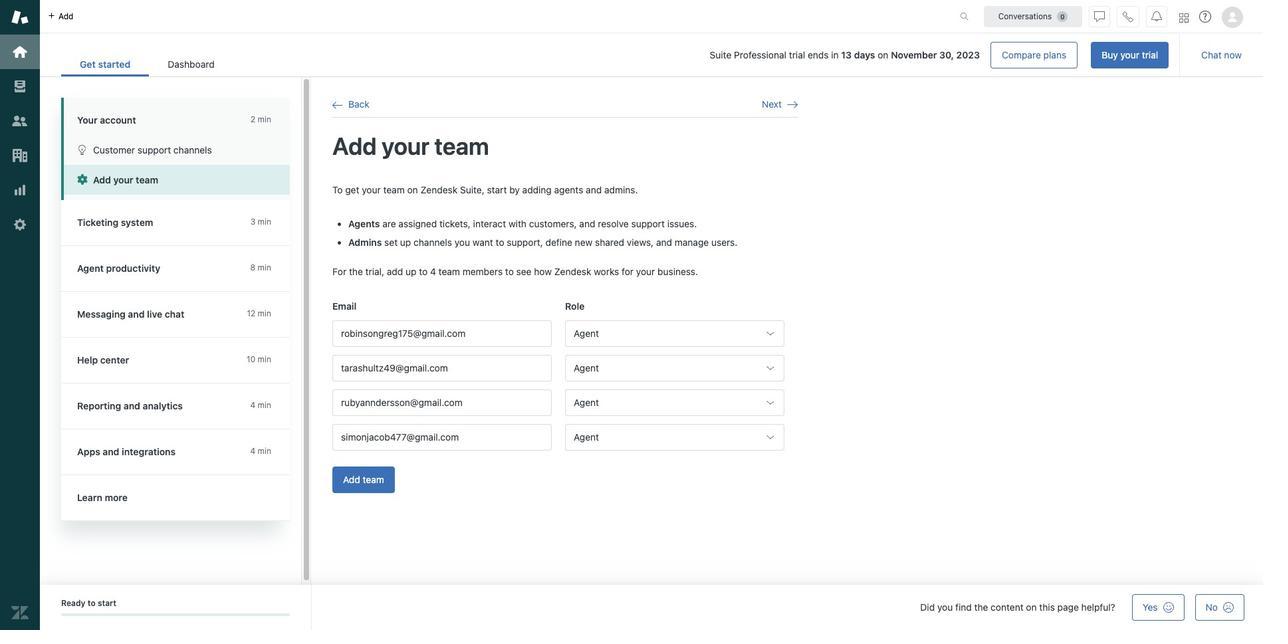 Task type: vqa. For each thing, say whether or not it's contained in the screenshot.


Task type: describe. For each thing, give the bounding box(es) containing it.
1 agent button from the top
[[565, 321, 785, 347]]

next button
[[762, 98, 798, 111]]

find
[[956, 602, 972, 613]]

want
[[473, 237, 493, 248]]

0 vertical spatial up
[[400, 237, 411, 248]]

ticketing system heading
[[61, 200, 303, 246]]

agent productivity
[[77, 263, 160, 274]]

3
[[251, 217, 256, 227]]

no button
[[1196, 595, 1245, 621]]

13
[[842, 49, 852, 61]]

button displays agent's chat status as invisible. image
[[1095, 11, 1105, 22]]

channels inside region
[[414, 237, 452, 248]]

add your team button
[[64, 165, 290, 195]]

did you find the content on this page helpful?
[[921, 602, 1116, 613]]

assigned
[[399, 218, 437, 230]]

compare plans
[[1002, 49, 1067, 61]]

suite professional trial ends in 13 days on november 30, 2023
[[710, 49, 980, 61]]

learn
[[77, 492, 102, 504]]

8 min
[[250, 263, 271, 273]]

10
[[247, 355, 256, 364]]

started
[[98, 59, 131, 70]]

to right "ready"
[[88, 599, 96, 609]]

on inside 'section'
[[878, 49, 889, 61]]

works
[[594, 266, 619, 277]]

add inside popup button
[[59, 11, 73, 21]]

and up "new"
[[580, 218, 596, 230]]

admins
[[349, 237, 382, 248]]

1 vertical spatial zendesk
[[555, 266, 592, 277]]

4 for apps and integrations
[[250, 446, 256, 456]]

trial for professional
[[789, 49, 806, 61]]

ticketing
[[77, 217, 119, 228]]

min for help center
[[258, 355, 271, 364]]

integrations
[[122, 446, 176, 458]]

suite
[[710, 49, 732, 61]]

on inside footer
[[1027, 602, 1037, 613]]

chat now
[[1202, 49, 1242, 61]]

buy your trial button
[[1092, 42, 1169, 69]]

on inside region
[[407, 184, 418, 195]]

messaging and live chat heading
[[61, 292, 303, 338]]

customers image
[[11, 112, 29, 130]]

analytics
[[143, 400, 183, 412]]

issues.
[[668, 218, 697, 230]]

1 vertical spatial up
[[406, 266, 417, 277]]

buy
[[1102, 49, 1119, 61]]

agents
[[349, 218, 380, 230]]

agent for 'email' field related to first "agent" popup button from the bottom
[[574, 432, 599, 443]]

live
[[147, 309, 162, 320]]

min for your account
[[258, 114, 271, 124]]

content
[[991, 602, 1024, 613]]

email
[[333, 300, 357, 312]]

support,
[[507, 237, 543, 248]]

tab list containing get started
[[61, 52, 233, 76]]

productivity
[[106, 263, 160, 274]]

did
[[921, 602, 935, 613]]

chat now button
[[1191, 42, 1253, 69]]

now
[[1225, 49, 1242, 61]]

add button
[[40, 0, 81, 33]]

to right want
[[496, 237, 505, 248]]

set
[[385, 237, 398, 248]]

and left analytics
[[124, 400, 140, 412]]

trial,
[[366, 266, 384, 277]]

10 min
[[247, 355, 271, 364]]

resolve
[[598, 218, 629, 230]]

november
[[891, 49, 938, 61]]

page
[[1058, 602, 1079, 613]]

tickets,
[[440, 218, 471, 230]]

customer support channels
[[93, 144, 212, 156]]

min for messaging and live chat
[[258, 309, 271, 319]]

zendesk image
[[11, 605, 29, 622]]

12 min
[[247, 309, 271, 319]]

no
[[1206, 602, 1219, 613]]

how
[[534, 266, 552, 277]]

ready
[[61, 599, 85, 609]]

content-title region
[[333, 131, 798, 162]]

and right views, on the top of the page
[[656, 237, 672, 248]]

learn more button
[[61, 476, 287, 521]]

2
[[251, 114, 256, 124]]

add your team inside content-title region
[[333, 132, 489, 161]]

your
[[77, 114, 98, 126]]

your account heading
[[61, 98, 303, 135]]

for
[[622, 266, 634, 277]]

get started image
[[11, 43, 29, 61]]

get started
[[80, 59, 131, 70]]

system
[[121, 217, 153, 228]]

November 30, 2023 text field
[[891, 49, 980, 61]]

the inside footer
[[975, 602, 989, 613]]

admins.
[[605, 184, 638, 195]]

days
[[855, 49, 876, 61]]

3 min
[[251, 217, 271, 227]]

30,
[[940, 49, 954, 61]]

next
[[762, 98, 782, 110]]

add your team inside button
[[93, 174, 158, 186]]

min for ticketing system
[[258, 217, 271, 227]]

learn more
[[77, 492, 128, 504]]

help center
[[77, 355, 129, 366]]

help
[[77, 355, 98, 366]]

add team
[[343, 474, 384, 486]]

views,
[[627, 237, 654, 248]]

reporting and analytics
[[77, 400, 183, 412]]

support inside region
[[632, 218, 665, 230]]

conversations button
[[984, 6, 1083, 27]]

ticketing system
[[77, 217, 153, 228]]

email field for 3rd "agent" popup button from the top of the region containing to get your team on zendesk suite, start by adding agents and admins.
[[333, 390, 552, 417]]

professional
[[734, 49, 787, 61]]

2023
[[957, 49, 980, 61]]

new
[[575, 237, 593, 248]]

ready to start
[[61, 599, 116, 609]]

back
[[349, 98, 370, 110]]

compare
[[1002, 49, 1042, 61]]

and right agents
[[586, 184, 602, 195]]

messaging
[[77, 309, 126, 320]]

reporting and analytics heading
[[61, 384, 303, 430]]

agent for 'email' field corresponding to 3rd "agent" popup button from the top of the region containing to get your team on zendesk suite, start by adding agents and admins.
[[574, 397, 599, 409]]

add for add team button
[[343, 474, 360, 486]]

for the trial, add up to 4 team members to see how zendesk works for your business.
[[333, 266, 698, 277]]

channels inside button
[[174, 144, 212, 156]]



Task type: locate. For each thing, give the bounding box(es) containing it.
this
[[1040, 602, 1055, 613]]

team
[[435, 132, 489, 161], [136, 174, 158, 186], [383, 184, 405, 195], [439, 266, 460, 277], [363, 474, 384, 486]]

apps and integrations heading
[[61, 430, 303, 476]]

4 for reporting and analytics
[[250, 400, 256, 410]]

chat
[[165, 309, 185, 320]]

team inside content-title region
[[435, 132, 489, 161]]

min for reporting and analytics
[[258, 400, 271, 410]]

notifications image
[[1152, 11, 1163, 22]]

add right trial,
[[387, 266, 403, 277]]

agent for 'email' field associated with first "agent" popup button from the top of the region containing to get your team on zendesk suite, start by adding agents and admins.
[[574, 328, 599, 339]]

you down tickets, on the top of the page
[[455, 237, 470, 248]]

dashboard tab
[[149, 52, 233, 76]]

admin image
[[11, 216, 29, 233]]

1 vertical spatial you
[[938, 602, 953, 613]]

1 vertical spatial on
[[407, 184, 418, 195]]

1 horizontal spatial zendesk
[[555, 266, 592, 277]]

your inside 'section'
[[1121, 49, 1140, 61]]

1 horizontal spatial start
[[487, 184, 507, 195]]

see
[[517, 266, 532, 277]]

add inside add team button
[[343, 474, 360, 486]]

to down assigned
[[419, 266, 428, 277]]

the right for at the left top
[[349, 266, 363, 277]]

3 agent button from the top
[[565, 390, 785, 417]]

0 horizontal spatial support
[[138, 144, 171, 156]]

1 min from the top
[[258, 114, 271, 124]]

add team button
[[333, 467, 395, 494]]

Email field
[[333, 321, 552, 347], [333, 355, 552, 382], [333, 390, 552, 417], [333, 425, 552, 451]]

agent inside heading
[[77, 263, 104, 274]]

1 vertical spatial add your team
[[93, 174, 158, 186]]

1 4 min from the top
[[250, 400, 271, 410]]

define
[[546, 237, 573, 248]]

2 vertical spatial on
[[1027, 602, 1037, 613]]

help center heading
[[61, 338, 303, 384]]

views image
[[11, 78, 29, 95]]

7 min from the top
[[258, 446, 271, 456]]

6 min from the top
[[258, 400, 271, 410]]

0 horizontal spatial channels
[[174, 144, 212, 156]]

zendesk right how
[[555, 266, 592, 277]]

start inside region
[[487, 184, 507, 195]]

back button
[[333, 98, 370, 111]]

1 vertical spatial the
[[975, 602, 989, 613]]

4 inside region
[[430, 266, 436, 277]]

learn more heading
[[61, 476, 303, 521]]

reporting image
[[11, 182, 29, 199]]

by
[[510, 184, 520, 195]]

min inside the your account heading
[[258, 114, 271, 124]]

business.
[[658, 266, 698, 277]]

1 horizontal spatial add your team
[[333, 132, 489, 161]]

0 horizontal spatial zendesk
[[421, 184, 458, 195]]

1 vertical spatial 4 min
[[250, 446, 271, 456]]

compare plans button
[[991, 42, 1078, 69]]

1 horizontal spatial on
[[878, 49, 889, 61]]

0 horizontal spatial add
[[59, 11, 73, 21]]

conversations
[[999, 11, 1052, 21]]

1 horizontal spatial the
[[975, 602, 989, 613]]

up
[[400, 237, 411, 248], [406, 266, 417, 277]]

main element
[[0, 0, 40, 631]]

1 horizontal spatial channels
[[414, 237, 452, 248]]

the right find
[[975, 602, 989, 613]]

0 vertical spatial the
[[349, 266, 363, 277]]

apps and integrations
[[77, 446, 176, 458]]

1 trial from the left
[[789, 49, 806, 61]]

min inside "apps and integrations" heading
[[258, 446, 271, 456]]

manage
[[675, 237, 709, 248]]

2 vertical spatial add
[[343, 474, 360, 486]]

and right apps
[[103, 446, 119, 458]]

min for agent productivity
[[258, 263, 271, 273]]

0 horizontal spatial trial
[[789, 49, 806, 61]]

0 horizontal spatial on
[[407, 184, 418, 195]]

1 horizontal spatial add
[[387, 266, 403, 277]]

min inside "messaging and live chat" heading
[[258, 309, 271, 319]]

customer support channels button
[[64, 135, 290, 165]]

center
[[100, 355, 129, 366]]

to
[[333, 184, 343, 195]]

support inside customer support channels button
[[138, 144, 171, 156]]

zendesk support image
[[11, 9, 29, 26]]

get help image
[[1200, 11, 1212, 23]]

yes
[[1143, 602, 1158, 613]]

start inside footer
[[98, 599, 116, 609]]

more
[[105, 492, 128, 504]]

zendesk
[[421, 184, 458, 195], [555, 266, 592, 277]]

agents are assigned tickets, interact with customers, and resolve support issues.
[[349, 218, 697, 230]]

1 vertical spatial add
[[93, 174, 111, 186]]

zendesk left suite,
[[421, 184, 458, 195]]

the inside region
[[349, 266, 363, 277]]

reporting
[[77, 400, 121, 412]]

8
[[250, 263, 256, 273]]

2 horizontal spatial on
[[1027, 602, 1037, 613]]

to
[[496, 237, 505, 248], [419, 266, 428, 277], [505, 266, 514, 277], [88, 599, 96, 609]]

email field for second "agent" popup button
[[333, 355, 552, 382]]

4 min for analytics
[[250, 400, 271, 410]]

and
[[586, 184, 602, 195], [580, 218, 596, 230], [656, 237, 672, 248], [128, 309, 145, 320], [124, 400, 140, 412], [103, 446, 119, 458]]

3 email field from the top
[[333, 390, 552, 417]]

0 vertical spatial add
[[59, 11, 73, 21]]

and inside heading
[[128, 309, 145, 320]]

2 trial from the left
[[1143, 49, 1159, 61]]

4 inside "apps and integrations" heading
[[250, 446, 256, 456]]

users.
[[712, 237, 738, 248]]

0 vertical spatial 4 min
[[250, 400, 271, 410]]

start right "ready"
[[98, 599, 116, 609]]

get
[[80, 59, 96, 70]]

channels down assigned
[[414, 237, 452, 248]]

0 vertical spatial you
[[455, 237, 470, 248]]

suite,
[[460, 184, 485, 195]]

agent productivity heading
[[61, 246, 303, 292]]

0 vertical spatial channels
[[174, 144, 212, 156]]

3 min from the top
[[258, 263, 271, 273]]

0 vertical spatial 4
[[430, 266, 436, 277]]

4
[[430, 266, 436, 277], [250, 400, 256, 410], [250, 446, 256, 456]]

to left see
[[505, 266, 514, 277]]

min for apps and integrations
[[258, 446, 271, 456]]

trial for your
[[1143, 49, 1159, 61]]

min
[[258, 114, 271, 124], [258, 217, 271, 227], [258, 263, 271, 273], [258, 309, 271, 319], [258, 355, 271, 364], [258, 400, 271, 410], [258, 446, 271, 456]]

1 vertical spatial channels
[[414, 237, 452, 248]]

1 horizontal spatial trial
[[1143, 49, 1159, 61]]

4 min inside reporting and analytics heading
[[250, 400, 271, 410]]

0 horizontal spatial the
[[349, 266, 363, 277]]

2 min
[[251, 114, 271, 124]]

admins set up channels you want to support, define new shared views, and manage users.
[[349, 237, 738, 248]]

2 4 min from the top
[[250, 446, 271, 456]]

agent
[[77, 263, 104, 274], [574, 328, 599, 339], [574, 363, 599, 374], [574, 397, 599, 409], [574, 432, 599, 443]]

add right zendesk support image in the top left of the page
[[59, 11, 73, 21]]

dashboard
[[168, 59, 215, 70]]

footer
[[40, 585, 1264, 631]]

min inside agent productivity heading
[[258, 263, 271, 273]]

up right trial,
[[406, 266, 417, 277]]

start left by
[[487, 184, 507, 195]]

footer containing did you find the content on this page helpful?
[[40, 585, 1264, 631]]

interact
[[473, 218, 506, 230]]

0 vertical spatial zendesk
[[421, 184, 458, 195]]

on left this
[[1027, 602, 1037, 613]]

add for content-title region
[[333, 132, 377, 161]]

your account
[[77, 114, 136, 126]]

0 horizontal spatial you
[[455, 237, 470, 248]]

1 vertical spatial support
[[632, 218, 665, 230]]

add inside region
[[387, 266, 403, 277]]

email field for first "agent" popup button from the bottom
[[333, 425, 552, 451]]

members
[[463, 266, 503, 277]]

your inside content-title region
[[382, 132, 430, 161]]

add
[[59, 11, 73, 21], [387, 266, 403, 277]]

trial inside button
[[1143, 49, 1159, 61]]

support
[[138, 144, 171, 156], [632, 218, 665, 230]]

region
[[333, 183, 798, 510]]

ends
[[808, 49, 829, 61]]

1 vertical spatial start
[[98, 599, 116, 609]]

channels up the add your team button
[[174, 144, 212, 156]]

the
[[349, 266, 363, 277], [975, 602, 989, 613]]

min inside reporting and analytics heading
[[258, 400, 271, 410]]

0 vertical spatial add your team
[[333, 132, 489, 161]]

12
[[247, 309, 256, 319]]

buy your trial
[[1102, 49, 1159, 61]]

are
[[383, 218, 396, 230]]

support up views, on the top of the page
[[632, 218, 665, 230]]

2 vertical spatial 4
[[250, 446, 256, 456]]

1 horizontal spatial support
[[632, 218, 665, 230]]

support up the add your team button
[[138, 144, 171, 156]]

tab list
[[61, 52, 233, 76]]

trial
[[789, 49, 806, 61], [1143, 49, 1159, 61]]

add inside the add your team button
[[93, 174, 111, 186]]

adding
[[523, 184, 552, 195]]

on up assigned
[[407, 184, 418, 195]]

1 vertical spatial add
[[387, 266, 403, 277]]

4 agent button from the top
[[565, 425, 785, 451]]

4 min inside "apps and integrations" heading
[[250, 446, 271, 456]]

section
[[244, 42, 1169, 69]]

min inside help center heading
[[258, 355, 271, 364]]

0 vertical spatial start
[[487, 184, 507, 195]]

0 horizontal spatial start
[[98, 599, 116, 609]]

1 horizontal spatial you
[[938, 602, 953, 613]]

trial left ends
[[789, 49, 806, 61]]

add
[[333, 132, 377, 161], [93, 174, 111, 186], [343, 474, 360, 486]]

for
[[333, 266, 347, 277]]

add your team
[[333, 132, 489, 161], [93, 174, 158, 186]]

your
[[1121, 49, 1140, 61], [382, 132, 430, 161], [113, 174, 133, 186], [362, 184, 381, 195], [636, 266, 655, 277]]

4 min for integrations
[[250, 446, 271, 456]]

up right set
[[400, 237, 411, 248]]

you
[[455, 237, 470, 248], [938, 602, 953, 613]]

messaging and live chat
[[77, 309, 185, 320]]

yes button
[[1133, 595, 1185, 621]]

get
[[345, 184, 359, 195]]

1 vertical spatial 4
[[250, 400, 256, 410]]

email field for first "agent" popup button from the top of the region containing to get your team on zendesk suite, start by adding agents and admins.
[[333, 321, 552, 347]]

region containing to get your team on zendesk suite, start by adding agents and admins.
[[333, 183, 798, 510]]

organizations image
[[11, 147, 29, 164]]

add inside content-title region
[[333, 132, 377, 161]]

zendesk products image
[[1180, 13, 1189, 22]]

account
[[100, 114, 136, 126]]

min inside ticketing system heading
[[258, 217, 271, 227]]

1 email field from the top
[[333, 321, 552, 347]]

0 vertical spatial on
[[878, 49, 889, 61]]

progress-bar progress bar
[[61, 614, 290, 617]]

0 vertical spatial add
[[333, 132, 377, 161]]

shared
[[595, 237, 625, 248]]

4 inside reporting and analytics heading
[[250, 400, 256, 410]]

customers,
[[529, 218, 577, 230]]

with
[[509, 218, 527, 230]]

you right did
[[938, 602, 953, 613]]

0 horizontal spatial add your team
[[93, 174, 158, 186]]

channels
[[174, 144, 212, 156], [414, 237, 452, 248]]

in
[[832, 49, 839, 61]]

2 agent button from the top
[[565, 355, 785, 382]]

4 min
[[250, 400, 271, 410], [250, 446, 271, 456]]

and left live
[[128, 309, 145, 320]]

5 min from the top
[[258, 355, 271, 364]]

agent button
[[565, 321, 785, 347], [565, 355, 785, 382], [565, 390, 785, 417], [565, 425, 785, 451]]

4 min from the top
[[258, 309, 271, 319]]

agent for second "agent" popup button 'email' field
[[574, 363, 599, 374]]

trial down 'notifications' image
[[1143, 49, 1159, 61]]

on right 'days'
[[878, 49, 889, 61]]

chat
[[1202, 49, 1222, 61]]

2 min from the top
[[258, 217, 271, 227]]

section containing suite professional trial ends in
[[244, 42, 1169, 69]]

4 email field from the top
[[333, 425, 552, 451]]

role
[[565, 300, 585, 312]]

2 email field from the top
[[333, 355, 552, 382]]

0 vertical spatial support
[[138, 144, 171, 156]]



